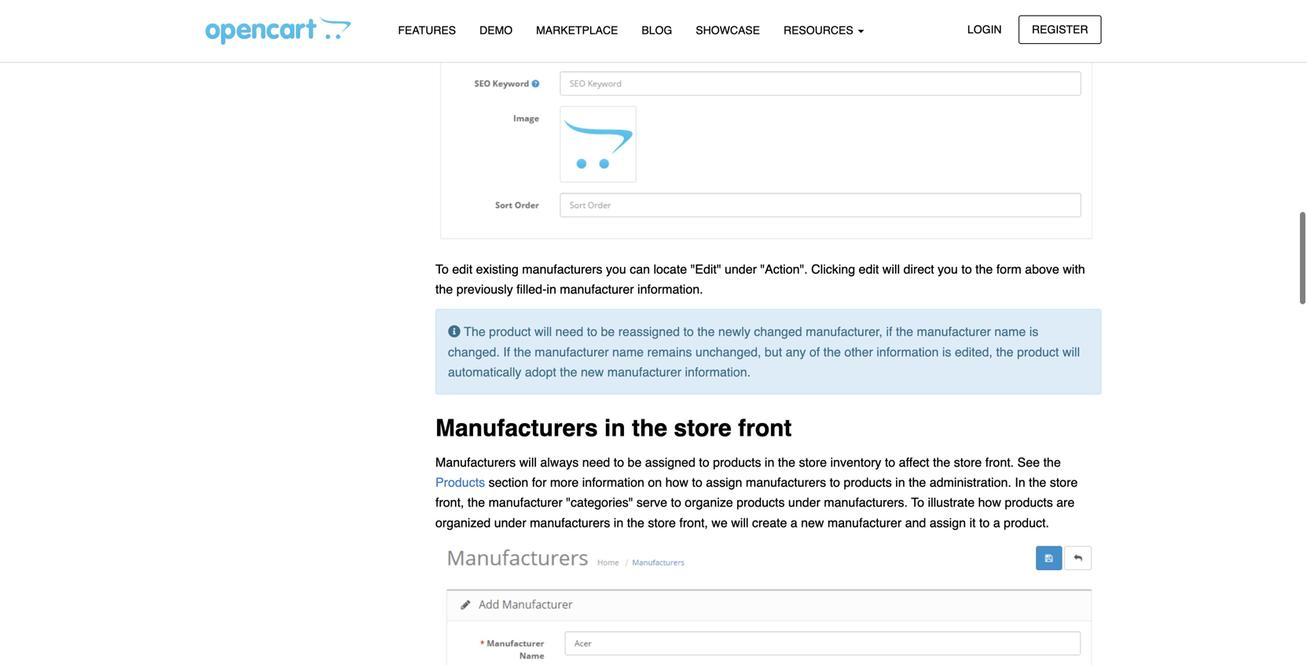 Task type: locate. For each thing, give the bounding box(es) containing it.
assigned
[[645, 455, 696, 470]]

edit up previously
[[452, 262, 473, 277]]

edit right the clicking
[[859, 262, 879, 277]]

1 horizontal spatial be
[[628, 455, 642, 470]]

0 vertical spatial to
[[435, 262, 449, 277]]

"action".
[[760, 262, 808, 277]]

information.
[[638, 282, 703, 297], [685, 365, 751, 380]]

manufacturers up the products link
[[435, 455, 516, 470]]

name down reassigned
[[612, 345, 644, 359]]

1 horizontal spatial you
[[938, 262, 958, 277]]

1 horizontal spatial new
[[801, 516, 824, 530]]

to up the remains
[[683, 325, 694, 339]]

manufacturers inside 'to edit existing manufacturers you can locate "edit" under "action". clicking edit will direct you to the form above with the previously filled-in manufacturer information.'
[[522, 262, 603, 277]]

information. down "unchanged,"
[[685, 365, 751, 380]]

0 vertical spatial new
[[581, 365, 604, 380]]

information inside the product will need to be reassigned to the newly changed manufacturer, if the manufacturer name is changed. if the manufacturer name remains unchanged, but any of the other information is edited, the product will automatically adopt the new manufacturer information.
[[877, 345, 939, 359]]

0 vertical spatial manufacturers
[[522, 262, 603, 277]]

products up manufacturers.
[[844, 476, 892, 490]]

0 horizontal spatial a
[[791, 516, 798, 530]]

1 edit from the left
[[452, 262, 473, 277]]

2 a from the left
[[993, 516, 1000, 530]]

under
[[725, 262, 757, 277], [788, 496, 821, 510], [494, 516, 526, 530]]

a right create in the bottom of the page
[[791, 516, 798, 530]]

information
[[877, 345, 939, 359], [582, 476, 644, 490]]

new inside the product will need to be reassigned to the newly changed manufacturer, if the manufacturer name is changed. if the manufacturer name remains unchanged, but any of the other information is edited, the product will automatically adopt the new manufacturer information.
[[581, 365, 604, 380]]

manufacturer down can
[[560, 282, 634, 297]]

manufacturers
[[435, 415, 598, 442], [435, 455, 516, 470]]

0 vertical spatial name
[[995, 325, 1026, 339]]

0 horizontal spatial name
[[612, 345, 644, 359]]

manufacturers down '"categories"'
[[530, 516, 610, 530]]

products up product.
[[1005, 496, 1053, 510]]

you right direct
[[938, 262, 958, 277]]

blog link
[[630, 17, 684, 44]]

1 horizontal spatial name
[[995, 325, 1026, 339]]

in inside manufacturers will always need to be assigned to products in the store inventory to affect the store front. see the products
[[765, 455, 775, 470]]

1 horizontal spatial product
[[1017, 345, 1059, 359]]

locate
[[654, 262, 687, 277]]

need inside the product will need to be reassigned to the newly changed manufacturer, if the manufacturer name is changed. if the manufacturer name remains unchanged, but any of the other information is edited, the product will automatically adopt the new manufacturer information.
[[555, 325, 583, 339]]

is
[[1030, 325, 1039, 339], [942, 345, 951, 359]]

to left 'existing'
[[435, 262, 449, 277]]

to inside "section for more information on how to assign manufacturers to products in the administration. in the store front, the manufacturer "categories" serve to organize products under manufacturers. to illustrate how products are organized under manufacturers in the store front, we will create a new manufacturer and assign it to a product."
[[911, 496, 924, 510]]

store
[[674, 415, 732, 442], [799, 455, 827, 470], [954, 455, 982, 470], [1050, 476, 1078, 490], [648, 516, 676, 530]]

reassigned
[[618, 325, 680, 339]]

be for reassigned
[[601, 325, 615, 339]]

new right adopt
[[581, 365, 604, 380]]

manufacturers
[[522, 262, 603, 277], [746, 476, 826, 490], [530, 516, 610, 530]]

1 vertical spatial information.
[[685, 365, 751, 380]]

manufacturers for manufacturers in the store front
[[435, 415, 598, 442]]

1 vertical spatial information
[[582, 476, 644, 490]]

the
[[464, 325, 486, 339]]

1 vertical spatial need
[[582, 455, 610, 470]]

name down form
[[995, 325, 1026, 339]]

will
[[883, 262, 900, 277], [535, 325, 552, 339], [1063, 345, 1080, 359], [519, 455, 537, 470], [731, 516, 749, 530]]

in
[[547, 282, 556, 297], [605, 415, 625, 442], [765, 455, 775, 470], [895, 476, 905, 490], [614, 516, 624, 530]]

changed.
[[448, 345, 500, 359]]

to left reassigned
[[587, 325, 597, 339]]

filled-
[[517, 282, 547, 297]]

0 vertical spatial under
[[725, 262, 757, 277]]

0 vertical spatial front,
[[435, 496, 464, 510]]

1 vertical spatial assign
[[930, 516, 966, 530]]

be inside the product will need to be reassigned to the newly changed manufacturer, if the manufacturer name is changed. if the manufacturer name remains unchanged, but any of the other information is edited, the product will automatically adopt the new manufacturer information.
[[601, 325, 615, 339]]

manufacturers.
[[824, 496, 908, 510]]

0 horizontal spatial new
[[581, 365, 604, 380]]

affect
[[899, 455, 930, 470]]

0 vertical spatial is
[[1030, 325, 1039, 339]]

0 vertical spatial need
[[555, 325, 583, 339]]

changed
[[754, 325, 802, 339]]

0 vertical spatial assign
[[706, 476, 742, 490]]

1 vertical spatial front,
[[679, 516, 708, 530]]

be inside manufacturers will always need to be assigned to products in the store inventory to affect the store front. see the products
[[628, 455, 642, 470]]

0 vertical spatial information
[[877, 345, 939, 359]]

how down administration.
[[978, 496, 1001, 510]]

if
[[503, 345, 510, 359]]

2 you from the left
[[938, 262, 958, 277]]

a right it at right
[[993, 516, 1000, 530]]

product.
[[1004, 516, 1049, 530]]

to down the manufacturers in the store front
[[614, 455, 624, 470]]

organized
[[435, 516, 491, 530]]

1 horizontal spatial edit
[[859, 262, 879, 277]]

the down serve
[[627, 516, 645, 530]]

information. inside 'to edit existing manufacturers you can locate "edit" under "action". clicking edit will direct you to the form above with the previously filled-in manufacturer information.'
[[638, 282, 703, 297]]

front,
[[435, 496, 464, 510], [679, 516, 708, 530]]

manufacturers up create in the bottom of the page
[[746, 476, 826, 490]]

manufacturer up edited,
[[917, 325, 991, 339]]

need up adopt
[[555, 325, 583, 339]]

0 vertical spatial product
[[489, 325, 531, 339]]

0 horizontal spatial how
[[665, 476, 689, 490]]

1 vertical spatial new
[[801, 516, 824, 530]]

under right "edit"
[[725, 262, 757, 277]]

assign down 'illustrate' on the right of the page
[[930, 516, 966, 530]]

0 horizontal spatial information
[[582, 476, 644, 490]]

2 horizontal spatial under
[[788, 496, 821, 510]]

under down section
[[494, 516, 526, 530]]

1 vertical spatial be
[[628, 455, 642, 470]]

0 horizontal spatial assign
[[706, 476, 742, 490]]

to right it at right
[[979, 516, 990, 530]]

information. inside the product will need to be reassigned to the newly changed manufacturer, if the manufacturer name is changed. if the manufacturer name remains unchanged, but any of the other information is edited, the product will automatically adopt the new manufacturer information.
[[685, 365, 751, 380]]

need
[[555, 325, 583, 339], [582, 455, 610, 470]]

the left previously
[[435, 282, 453, 297]]

be left reassigned
[[601, 325, 615, 339]]

but
[[765, 345, 782, 359]]

products up create in the bottom of the page
[[737, 496, 785, 510]]

0 vertical spatial information.
[[638, 282, 703, 297]]

existing
[[476, 262, 519, 277]]

to left form
[[962, 262, 972, 277]]

1 vertical spatial is
[[942, 345, 951, 359]]

will inside "section for more information on how to assign manufacturers to products in the administration. in the store front, the manufacturer "categories" serve to organize products under manufacturers. to illustrate how products are organized under manufacturers in the store front, we will create a new manufacturer and assign it to a product."
[[731, 516, 749, 530]]

manufacturer
[[560, 282, 634, 297], [917, 325, 991, 339], [535, 345, 609, 359], [607, 365, 682, 380], [489, 496, 563, 510], [828, 516, 902, 530]]

be for assigned
[[628, 455, 642, 470]]

1 vertical spatial to
[[911, 496, 924, 510]]

other
[[844, 345, 873, 359]]

new
[[581, 365, 604, 380], [801, 516, 824, 530]]

1 horizontal spatial is
[[1030, 325, 1039, 339]]

products
[[713, 455, 761, 470], [844, 476, 892, 490], [737, 496, 785, 510], [1005, 496, 1053, 510]]

1 horizontal spatial how
[[978, 496, 1001, 510]]

how down assigned
[[665, 476, 689, 490]]

0 horizontal spatial be
[[601, 325, 615, 339]]

the right in at the right of the page
[[1029, 476, 1046, 490]]

manufacturer inside 'to edit existing manufacturers you can locate "edit" under "action". clicking edit will direct you to the form above with the previously filled-in manufacturer information.'
[[560, 282, 634, 297]]

information down if
[[877, 345, 939, 359]]

0 vertical spatial be
[[601, 325, 615, 339]]

manufacturers up always
[[435, 415, 598, 442]]

need right always
[[582, 455, 610, 470]]

edit
[[452, 262, 473, 277], [859, 262, 879, 277]]

to down inventory
[[830, 476, 840, 490]]

store down serve
[[648, 516, 676, 530]]

2 vertical spatial under
[[494, 516, 526, 530]]

be
[[601, 325, 615, 339], [628, 455, 642, 470]]

features link
[[386, 17, 468, 44]]

name
[[995, 325, 1026, 339], [612, 345, 644, 359]]

1 vertical spatial under
[[788, 496, 821, 510]]

new inside "section for more information on how to assign manufacturers to products in the administration. in the store front, the manufacturer "categories" serve to organize products under manufacturers. to illustrate how products are organized under manufacturers in the store front, we will create a new manufacturer and assign it to a product."
[[801, 516, 824, 530]]

product up the if
[[489, 325, 531, 339]]

the
[[976, 262, 993, 277], [435, 282, 453, 297], [697, 325, 715, 339], [896, 325, 913, 339], [514, 345, 531, 359], [824, 345, 841, 359], [996, 345, 1014, 359], [560, 365, 577, 380], [632, 415, 667, 442], [778, 455, 796, 470], [933, 455, 950, 470], [1043, 455, 1061, 470], [909, 476, 926, 490], [1029, 476, 1046, 490], [468, 496, 485, 510], [627, 516, 645, 530]]

you left can
[[606, 262, 626, 277]]

to edit existing manufacturers you can locate "edit" under "action". clicking edit will direct you to the form above with the previously filled-in manufacturer information.
[[435, 262, 1085, 297]]

be left assigned
[[628, 455, 642, 470]]

register link
[[1019, 15, 1102, 44]]

clicking
[[811, 262, 855, 277]]

to up and in the right bottom of the page
[[911, 496, 924, 510]]

front
[[738, 415, 792, 442]]

to
[[435, 262, 449, 277], [911, 496, 924, 510]]

information up '"categories"'
[[582, 476, 644, 490]]

the down front
[[778, 455, 796, 470]]

0 horizontal spatial you
[[606, 262, 626, 277]]

"edit"
[[691, 262, 721, 277]]

create
[[752, 516, 787, 530]]

1 vertical spatial manufacturers
[[435, 455, 516, 470]]

section for more information on how to assign manufacturers to products in the administration. in the store front, the manufacturer "categories" serve to organize products under manufacturers. to illustrate how products are organized under manufacturers in the store front, we will create a new manufacturer and assign it to a product.
[[435, 476, 1078, 530]]

products down front
[[713, 455, 761, 470]]

manufacturers inside manufacturers will always need to be assigned to products in the store inventory to affect the store front. see the products
[[435, 455, 516, 470]]

1 manufacturers from the top
[[435, 415, 598, 442]]

a
[[791, 516, 798, 530], [993, 516, 1000, 530]]

front, down products
[[435, 496, 464, 510]]

features
[[398, 24, 456, 37]]

the left newly
[[697, 325, 715, 339]]

need inside manufacturers will always need to be assigned to products in the store inventory to affect the store front. see the products
[[582, 455, 610, 470]]

section
[[489, 476, 528, 490]]

manufacturers up filled-
[[522, 262, 603, 277]]

0 horizontal spatial to
[[435, 262, 449, 277]]

edited,
[[955, 345, 993, 359]]

1 vertical spatial name
[[612, 345, 644, 359]]

product right edited,
[[1017, 345, 1059, 359]]

will inside 'to edit existing manufacturers you can locate "edit" under "action". clicking edit will direct you to the form above with the previously filled-in manufacturer information.'
[[883, 262, 900, 277]]

if
[[886, 325, 892, 339]]

is left edited,
[[942, 345, 951, 359]]

2 manufacturers from the top
[[435, 455, 516, 470]]

assign up organize
[[706, 476, 742, 490]]

1 a from the left
[[791, 516, 798, 530]]

showcase link
[[684, 17, 772, 44]]

1 horizontal spatial a
[[993, 516, 1000, 530]]

resources
[[784, 24, 856, 37]]

information. down locate on the top
[[638, 282, 703, 297]]

manufacturer down 'for'
[[489, 496, 563, 510]]

product
[[489, 325, 531, 339], [1017, 345, 1059, 359]]

0 vertical spatial how
[[665, 476, 689, 490]]

remains
[[647, 345, 692, 359]]

0 vertical spatial manufacturers
[[435, 415, 598, 442]]

to
[[962, 262, 972, 277], [587, 325, 597, 339], [683, 325, 694, 339], [614, 455, 624, 470], [699, 455, 710, 470], [885, 455, 895, 470], [692, 476, 703, 490], [830, 476, 840, 490], [671, 496, 681, 510], [979, 516, 990, 530]]

the product will need to be reassigned to the newly changed manufacturer, if the manufacturer name is changed. if the manufacturer name remains unchanged, but any of the other information is edited, the product will automatically adopt the new manufacturer information. alert
[[435, 309, 1102, 395]]

marketplace
[[536, 24, 618, 37]]

assign
[[706, 476, 742, 490], [930, 516, 966, 530]]

in inside 'to edit existing manufacturers you can locate "edit" under "action". clicking edit will direct you to the form above with the previously filled-in manufacturer information.'
[[547, 282, 556, 297]]

1 horizontal spatial under
[[725, 262, 757, 277]]

above
[[1025, 262, 1059, 277]]

1 horizontal spatial information
[[877, 345, 939, 359]]

1 horizontal spatial to
[[911, 496, 924, 510]]

the right see
[[1043, 455, 1061, 470]]

you
[[606, 262, 626, 277], [938, 262, 958, 277]]

how
[[665, 476, 689, 490], [978, 496, 1001, 510]]

new right create in the bottom of the page
[[801, 516, 824, 530]]

0 horizontal spatial edit
[[452, 262, 473, 277]]

is down the above at right top
[[1030, 325, 1039, 339]]

front, down organize
[[679, 516, 708, 530]]

under left manufacturers.
[[788, 496, 821, 510]]



Task type: describe. For each thing, give the bounding box(es) containing it.
resources link
[[772, 17, 876, 44]]

products inside manufacturers will always need to be assigned to products in the store inventory to affect the store front. see the products
[[713, 455, 761, 470]]

to inside 'to edit existing manufacturers you can locate "edit" under "action". clicking edit will direct you to the form above with the previously filled-in manufacturer information.'
[[962, 262, 972, 277]]

1 vertical spatial how
[[978, 496, 1001, 510]]

demo
[[480, 24, 513, 37]]

store up the are
[[1050, 476, 1078, 490]]

unchanged,
[[696, 345, 761, 359]]

organize
[[685, 496, 733, 510]]

to inside 'to edit existing manufacturers you can locate "edit" under "action". clicking edit will direct you to the form above with the previously filled-in manufacturer information.'
[[435, 262, 449, 277]]

the down affect
[[909, 476, 926, 490]]

it
[[970, 516, 976, 530]]

automatically
[[448, 365, 521, 380]]

manufacturer up adopt
[[535, 345, 609, 359]]

adopt
[[525, 365, 556, 380]]

are
[[1057, 496, 1075, 510]]

"categories"
[[566, 496, 633, 510]]

to left affect
[[885, 455, 895, 470]]

need for always
[[582, 455, 610, 470]]

inventory
[[830, 455, 882, 470]]

the right adopt
[[560, 365, 577, 380]]

0 horizontal spatial product
[[489, 325, 531, 339]]

the right the if
[[514, 345, 531, 359]]

previously
[[456, 282, 513, 297]]

login link
[[954, 15, 1015, 44]]

info circle image
[[448, 326, 461, 338]]

1 vertical spatial product
[[1017, 345, 1059, 359]]

products link
[[435, 476, 489, 490]]

direct
[[904, 262, 934, 277]]

the right the of at the right bottom
[[824, 345, 841, 359]]

1 you from the left
[[606, 262, 626, 277]]

opencart - open source shopping cart solution image
[[206, 17, 351, 45]]

with
[[1063, 262, 1085, 277]]

register
[[1032, 23, 1088, 36]]

the product will need to be reassigned to the newly changed manufacturer, if the manufacturer name is changed. if the manufacturer name remains unchanged, but any of the other information is edited, the product will automatically adopt the new manufacturer information.
[[448, 325, 1080, 380]]

the right if
[[896, 325, 913, 339]]

the right edited,
[[996, 345, 1014, 359]]

on
[[648, 476, 662, 490]]

see
[[1018, 455, 1040, 470]]

1 horizontal spatial front,
[[679, 516, 708, 530]]

to right assigned
[[699, 455, 710, 470]]

showcase
[[696, 24, 760, 37]]

always
[[540, 455, 579, 470]]

2 vertical spatial manufacturers
[[530, 516, 610, 530]]

demo link
[[468, 17, 524, 44]]

newly
[[718, 325, 751, 339]]

under inside 'to edit existing manufacturers you can locate "edit" under "action". clicking edit will direct you to the form above with the previously filled-in manufacturer information.'
[[725, 262, 757, 277]]

store left inventory
[[799, 455, 827, 470]]

0 horizontal spatial under
[[494, 516, 526, 530]]

form
[[997, 262, 1022, 277]]

front.
[[985, 455, 1014, 470]]

and
[[905, 516, 926, 530]]

of
[[810, 345, 820, 359]]

0 horizontal spatial is
[[942, 345, 951, 359]]

1 horizontal spatial assign
[[930, 516, 966, 530]]

login
[[968, 23, 1002, 36]]

administration.
[[930, 476, 1012, 490]]

serve
[[637, 496, 667, 510]]

0 horizontal spatial front,
[[435, 496, 464, 510]]

the up assigned
[[632, 415, 667, 442]]

can
[[630, 262, 650, 277]]

manufacturer down manufacturers.
[[828, 516, 902, 530]]

manufacturer,
[[806, 325, 883, 339]]

blog
[[642, 24, 672, 37]]

illustrate
[[928, 496, 975, 510]]

manufacturer down the remains
[[607, 365, 682, 380]]

manufacture acer image
[[435, 543, 1102, 666]]

need for will
[[555, 325, 583, 339]]

the right affect
[[933, 455, 950, 470]]

any
[[786, 345, 806, 359]]

for
[[532, 476, 547, 490]]

to up organize
[[692, 476, 703, 490]]

2 edit from the left
[[859, 262, 879, 277]]

information inside "section for more information on how to assign manufacturers to products in the administration. in the store front, the manufacturer "categories" serve to organize products under manufacturers. to illustrate how products are organized under manufacturers in the store front, we will create a new manufacturer and assign it to a product."
[[582, 476, 644, 490]]

in
[[1015, 476, 1025, 490]]

to right serve
[[671, 496, 681, 510]]

will inside manufacturers will always need to be assigned to products in the store inventory to affect the store front. see the products
[[519, 455, 537, 470]]

manufacturers will always need to be assigned to products in the store inventory to affect the store front. see the products
[[435, 455, 1061, 490]]

the up organized
[[468, 496, 485, 510]]

manufacturers in the store front
[[435, 415, 792, 442]]

products
[[435, 476, 485, 490]]

manufacture inset image
[[435, 0, 1102, 250]]

1 vertical spatial manufacturers
[[746, 476, 826, 490]]

store up assigned
[[674, 415, 732, 442]]

marketplace link
[[524, 17, 630, 44]]

more
[[550, 476, 579, 490]]

manufacturers for manufacturers will always need to be assigned to products in the store inventory to affect the store front. see the products
[[435, 455, 516, 470]]

store up administration.
[[954, 455, 982, 470]]

we
[[712, 516, 728, 530]]

the left form
[[976, 262, 993, 277]]



Task type: vqa. For each thing, say whether or not it's contained in the screenshot.
the bottommost is
yes



